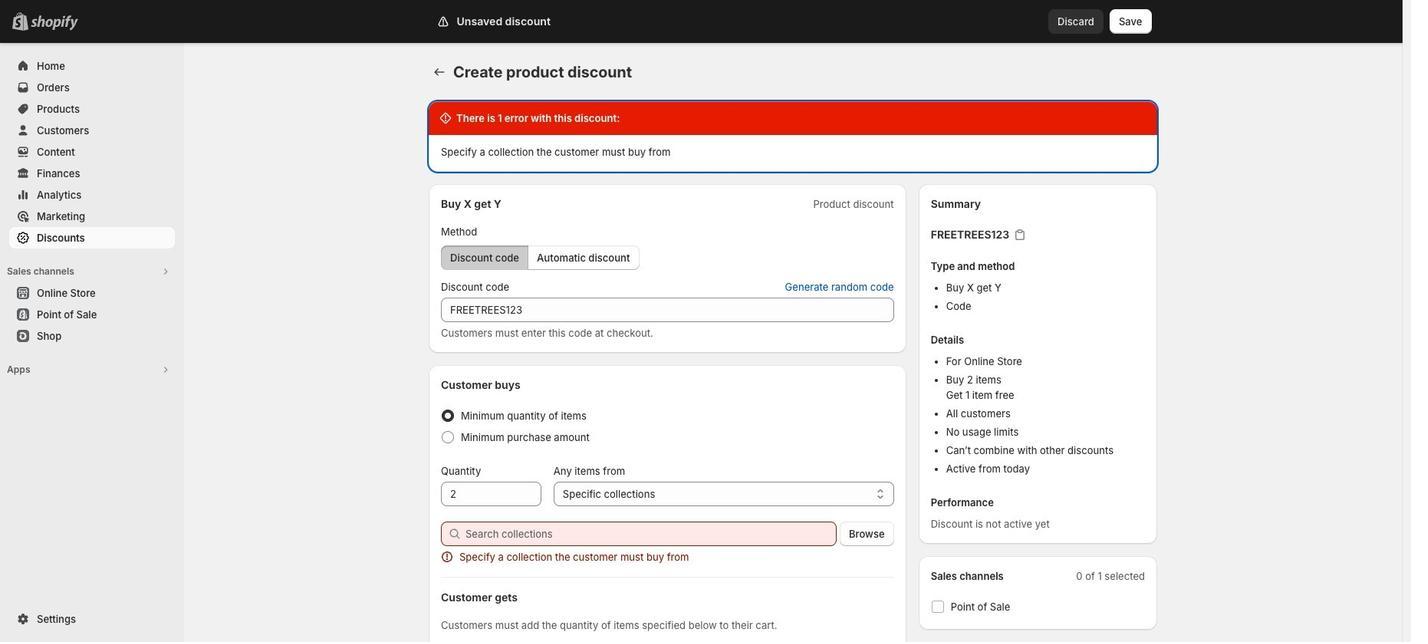 Task type: describe. For each thing, give the bounding box(es) containing it.
shopify image
[[31, 15, 78, 31]]

Search collections text field
[[466, 522, 837, 546]]



Task type: locate. For each thing, give the bounding box(es) containing it.
None text field
[[441, 298, 894, 322]]

None text field
[[441, 482, 541, 506]]



Task type: vqa. For each thing, say whether or not it's contained in the screenshot.
text box
yes



